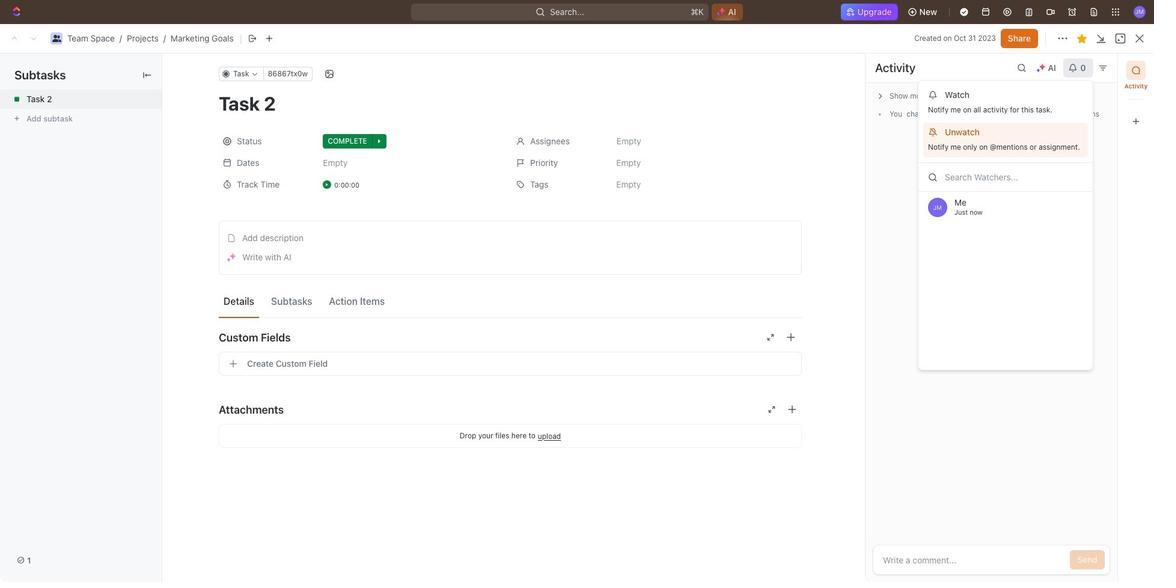Task type: vqa. For each thing, say whether or not it's contained in the screenshot.
Edit task name text field
yes



Task type: describe. For each thing, give the bounding box(es) containing it.
user group image
[[52, 35, 61, 42]]

Edit task name text field
[[219, 92, 802, 115]]

sidebar navigation
[[0, 51, 153, 582]]



Task type: locate. For each thing, give the bounding box(es) containing it.
my notification settings for this {entitytype, select,
          task {task} doc {doc} other {task}} list
[[919, 81, 1093, 163]]

tree inside the sidebar navigation
[[5, 323, 141, 582]]

task sidebar navigation tab list
[[1123, 61, 1150, 131]]

Search Watchers... text field
[[919, 163, 1093, 192]]

tree
[[5, 323, 141, 582]]

task sidebar content section
[[865, 54, 1118, 582]]



